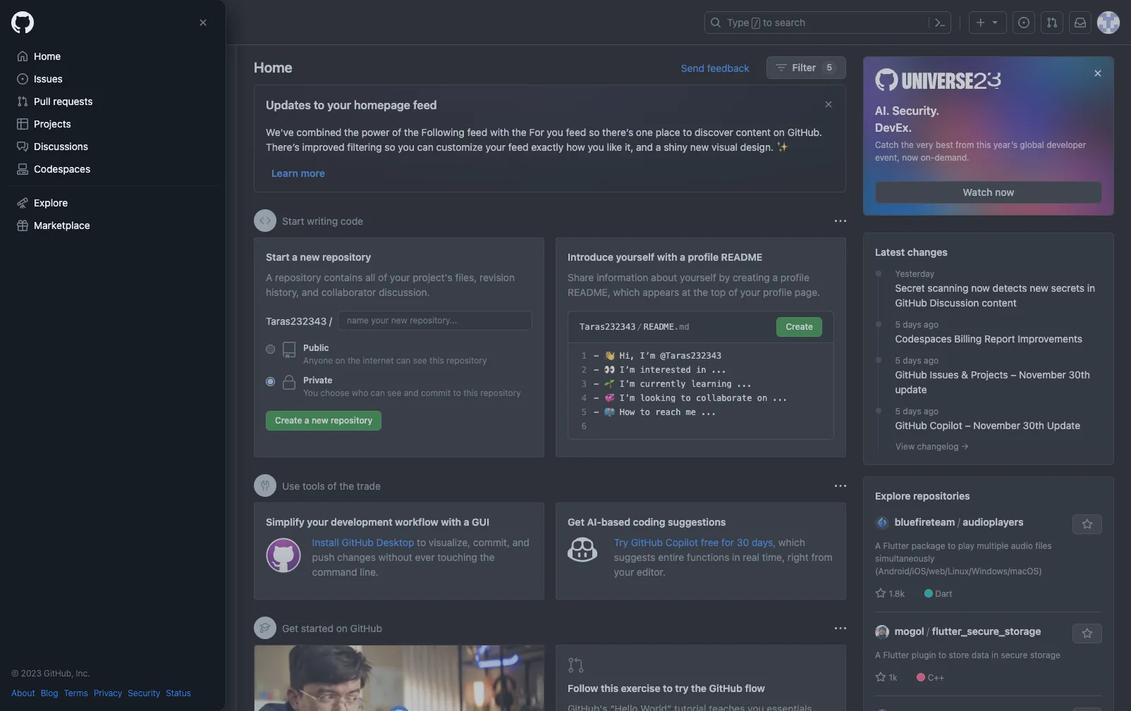 Task type: describe. For each thing, give the bounding box(es) containing it.
&
[[962, 369, 969, 381]]

to inside the when you take actions across github, we'll provide links to that activity here.
[[82, 239, 90, 250]]

shiny
[[664, 141, 688, 153]]

github inside get ai-based coding suggestions element
[[631, 537, 663, 549]]

a left gui
[[464, 516, 469, 528]]

start for start a new repository
[[266, 251, 290, 263]]

copilot inside get ai-based coding suggestions element
[[666, 537, 698, 549]]

1 vertical spatial so
[[385, 141, 395, 153]]

learning
[[691, 380, 732, 389]]

flutter for bluefireteam
[[883, 541, 910, 551]]

store
[[949, 650, 969, 661]]

which inside the which suggests entire functions in real time, right from your editor.
[[779, 537, 805, 549]]

your inside the which suggests entire functions in real time, right from your editor.
[[614, 566, 634, 578]]

blog
[[41, 688, 58, 699]]

star image for mogol
[[875, 672, 887, 683]]

in inside explore repositories navigation
[[992, 650, 999, 661]]

send feedback link
[[681, 60, 750, 75]]

tools image
[[260, 480, 271, 492]]

a inside share information about yourself by creating a profile readme, which appears at the top of your profile page.
[[773, 272, 778, 284]]

pull
[[34, 95, 50, 107]]

your inside create your first project ready to start building? create a repository for a new idea or bring over an existing repository to keep contributing to it.
[[51, 80, 72, 92]]

to inside we've combined the power of the following feed with the for you feed so there's one place to discover content on github. there's improved filtering so you can customize your feed exactly how you like it, and a shiny new visual design. ✨
[[683, 126, 692, 138]]

code image
[[260, 215, 271, 226]]

code
[[341, 215, 363, 227]]

... up learning on the bottom right of the page
[[712, 365, 727, 375]]

there's
[[603, 126, 634, 138]]

1 vertical spatial close image
[[1093, 68, 1104, 79]]

changes inside the 'explore' 'element'
[[908, 246, 948, 258]]

1 - from the top
[[594, 351, 599, 361]]

gui
[[472, 516, 490, 528]]

content inside we've combined the power of the following feed with the for you feed so there's one place to discover content on github. there's improved filtering so you can customize your feed exactly how you like it, and a shiny new visual design. ✨
[[736, 126, 771, 138]]

0 vertical spatial so
[[589, 126, 600, 138]]

bluefireteam / audioplayers
[[895, 516, 1024, 528]]

repository up existing
[[168, 98, 214, 110]]

🌱
[[604, 380, 615, 389]]

your inside we've combined the power of the following feed with the for you feed so there's one place to discover content on github. there's improved filtering so you can customize your feed exactly how you like it, and a shiny new visual design. ✨
[[486, 141, 506, 153]]

to inside to visualize, commit, and push changes without ever touching the command line.
[[417, 537, 426, 549]]

create for create a new repository
[[275, 415, 302, 426]]

in inside the which suggests entire functions in real time, right from your editor.
[[732, 552, 740, 564]]

we've combined the power of the following feed with the for you feed so there's one place to discover content on github. there's improved filtering so you can customize your feed exactly how you like it, and a shiny new visual design. ✨
[[266, 126, 822, 153]]

by
[[719, 272, 730, 284]]

follow this exercise to try the github flow
[[568, 683, 765, 695]]

the inside ai. security. devex. catch the very best from this year's global developer event, now on-demand.
[[901, 139, 914, 150]]

yesterday
[[895, 268, 935, 279]]

triangle down image
[[990, 16, 1001, 28]]

bring
[[96, 113, 119, 125]]

terms link
[[64, 688, 88, 700]]

how
[[566, 141, 585, 153]]

discussion.
[[379, 286, 430, 298]]

to left start
[[48, 98, 57, 110]]

readme,
[[568, 286, 611, 298]]

on right started
[[336, 623, 348, 634]]

dialog containing home
[[0, 0, 226, 712]]

security.
[[893, 104, 940, 117]]

none radio inside create a new repository element
[[266, 345, 275, 354]]

30th inside 5 days ago github copilot – november 30th update
[[1023, 419, 1045, 431]]

none radio inside create a new repository element
[[266, 377, 275, 387]]

taras232343 /
[[266, 315, 332, 327]]

Repository name text field
[[338, 311, 533, 331]]

0 vertical spatial readme
[[721, 251, 763, 263]]

the inside to visualize, commit, and push changes without ever touching the command line.
[[480, 552, 495, 564]]

with inside we've combined the power of the following feed with the for you feed so there's one place to discover content on github. there's improved filtering so you can customize your feed exactly how you like it, and a shiny new visual design. ✨
[[490, 126, 509, 138]]

0 vertical spatial yourself
[[616, 251, 655, 263]]

view changelog → link
[[896, 441, 969, 452]]

a flutter plugin to store data in secure storage
[[875, 650, 1061, 661]]

5 for github copilot – november 30th update
[[895, 406, 901, 417]]

0 vertical spatial activity
[[53, 195, 88, 207]]

to visualize, commit, and push changes without ever touching the command line.
[[312, 537, 530, 578]]

get for get ai-based coding suggestions
[[568, 516, 585, 528]]

install github desktop
[[312, 537, 417, 549]]

there's
[[266, 141, 300, 153]]

play
[[958, 541, 975, 551]]

writing
[[307, 215, 338, 227]]

explore repositories
[[875, 490, 970, 502]]

you left "like"
[[588, 141, 604, 153]]

history,
[[266, 286, 299, 298]]

simplify
[[266, 516, 305, 528]]

based
[[602, 516, 631, 528]]

of inside share information about yourself by creating a profile readme, which appears at the top of your profile page.
[[729, 286, 738, 298]]

repo image
[[281, 342, 298, 359]]

dot fill image for secret scanning now detects new secrets in github discussion content
[[873, 268, 884, 279]]

all
[[365, 272, 375, 284]]

of right tools
[[328, 480, 337, 492]]

the right try
[[691, 683, 707, 695]]

suggestions
[[668, 516, 726, 528]]

create up an
[[127, 98, 158, 110]]

a up existing
[[160, 98, 166, 110]]

send feedback
[[681, 62, 750, 74]]

explore repositories navigation
[[863, 477, 1115, 712]]

improvements
[[1018, 333, 1083, 345]]

filter
[[793, 61, 816, 73]]

/ for taras232343 / readme .md
[[637, 322, 642, 332]]

1 horizontal spatial home
[[254, 59, 293, 75]]

information
[[597, 272, 649, 284]]

try the github flow element
[[556, 645, 846, 712]]

i'm right the 🌱
[[620, 380, 635, 389]]

2 horizontal spatial now
[[995, 186, 1015, 198]]

plugin
[[912, 650, 936, 661]]

you right filtering
[[398, 141, 415, 153]]

... right collaborate
[[773, 394, 788, 403]]

global
[[1020, 139, 1045, 150]]

ai. security. devex. catch the very best from this year's global developer event, now on-demand.
[[875, 104, 1087, 163]]

ai-
[[587, 516, 602, 528]]

updates
[[266, 99, 311, 111]]

get ai-based coding suggestions element
[[556, 503, 846, 600]]

(android/ios/web/linux/windows/macos)
[[875, 566, 1042, 577]]

introduce yourself with a profile readme
[[568, 251, 763, 263]]

a down ready
[[32, 113, 38, 125]]

very
[[917, 139, 934, 150]]

4 - from the top
[[594, 394, 599, 403]]

home link
[[11, 45, 214, 68]]

2023
[[21, 669, 42, 679]]

entire
[[658, 552, 684, 564]]

mortar board image
[[260, 623, 271, 634]]

changes inside to visualize, commit, and push changes without ever touching the command line.
[[337, 552, 376, 564]]

the left trade at the left of the page
[[339, 480, 354, 492]]

days for codespaces billing report improvements
[[903, 319, 922, 330]]

for inside get ai-based coding suggestions element
[[722, 537, 734, 549]]

this inside public anyone on the internet can see this repository
[[430, 356, 444, 366]]

on inside 1 - 👋 hi, i'm @taras232343 2 - 👀 i'm interested in ... 3 - 🌱 i'm currently learning ... 4 - 💞️ i'm looking to collaborate on ... 5 - 📫 how to reach me ... 6
[[757, 394, 768, 403]]

@bluefireteam profile image
[[875, 516, 889, 530]]

customize
[[436, 141, 483, 153]]

from inside the which suggests entire functions in real time, right from your editor.
[[812, 552, 833, 564]]

feedback
[[707, 62, 750, 74]]

@taras232343
[[661, 351, 722, 361]]

issues inside 5 days ago github issues & projects – november 30th update
[[930, 369, 959, 381]]

what is github? element
[[254, 645, 545, 712]]

open global navigation menu image
[[17, 17, 28, 28]]

recent activity
[[17, 195, 88, 207]]

watch now
[[963, 186, 1015, 198]]

issues inside 'issues' link
[[34, 73, 63, 85]]

github right started
[[350, 623, 382, 634]]

files,
[[455, 272, 477, 284]]

suggests
[[614, 552, 656, 564]]

private you choose who can see and commit to this repository
[[303, 375, 521, 399]]

get started on github
[[282, 623, 382, 634]]

star this repository image for mogol / flutter_secure_storage
[[1082, 628, 1093, 639]]

6
[[582, 422, 587, 432]]

universe23 image
[[875, 68, 1002, 91]]

create repository
[[29, 153, 110, 165]]

update
[[895, 383, 927, 395]]

a inside button
[[305, 415, 309, 426]]

of inside a repository contains all of your project's files, revision history, and collaborator discussion.
[[378, 272, 387, 284]]

explore element
[[863, 56, 1115, 712]]

copilot inside 5 days ago github copilot – november 30th update
[[930, 419, 963, 431]]

touching
[[438, 552, 477, 564]]

a repository contains all of your project's files, revision history, and collaborator discussion.
[[266, 272, 515, 298]]

... up collaborate
[[737, 380, 752, 389]]

billing
[[955, 333, 982, 345]]

feed up following
[[413, 99, 437, 111]]

/ for mogol / flutter_secure_storage
[[927, 625, 930, 637]]

to left it.
[[160, 128, 169, 140]]

📫
[[604, 408, 615, 418]]

a up share information about yourself by creating a profile readme, which appears at the top of your profile page.
[[680, 251, 686, 263]]

you up exactly
[[547, 126, 563, 138]]

a inside we've combined the power of the following feed with the for you feed so there's one place to discover content on github. there's improved filtering so you can customize your feed exactly how you like it, and a shiny new visual design. ✨
[[656, 141, 661, 153]]

the up filtering
[[344, 126, 359, 138]]

homepage
[[354, 99, 410, 111]]

your inside share information about yourself by creating a profile readme, which appears at the top of your profile page.
[[741, 286, 761, 298]]

create for create repository
[[29, 153, 60, 165]]

a for a flutter plugin to store data in secure storage
[[875, 650, 881, 661]]

you inside the when you take actions across github, we'll provide links to that activity here.
[[54, 226, 69, 237]]

updates to your homepage feed
[[266, 99, 437, 111]]

feed up how
[[566, 126, 586, 138]]

status link
[[166, 688, 191, 700]]

... right me
[[701, 408, 717, 418]]

5 - from the top
[[594, 408, 599, 418]]

and inside to visualize, commit, and push changes without ever touching the command line.
[[513, 537, 530, 549]]

now inside yesterday secret scanning now detects new secrets in github discussion content
[[972, 282, 990, 294]]

why am i seeing this? image for start writing code
[[835, 215, 846, 227]]

new inside we've combined the power of the following feed with the for you feed so there's one place to discover content on github. there's improved filtering so you can customize your feed exactly how you like it, and a shiny new visual design. ✨
[[690, 141, 709, 153]]

event,
[[875, 152, 900, 163]]

0 vertical spatial git pull request image
[[1047, 17, 1058, 28]]

repository up contains
[[322, 251, 371, 263]]

your up install
[[307, 516, 328, 528]]

the inside share information about yourself by creating a profile readme, which appears at the top of your profile page.
[[694, 286, 708, 298]]

i'm down the hi,
[[620, 365, 635, 375]]

inc.
[[76, 669, 90, 679]]

november inside 5 days ago github copilot – november 30th update
[[974, 419, 1021, 431]]

or
[[83, 113, 93, 125]]

5 inside 1 - 👋 hi, i'm @taras232343 2 - 👀 i'm interested in ... 3 - 🌱 i'm currently learning ... 4 - 💞️ i'm looking to collaborate on ... 5 - 📫 how to reach me ... 6
[[582, 408, 587, 418]]

yourself inside share information about yourself by creating a profile readme, which appears at the top of your profile page.
[[680, 272, 717, 284]]

internet
[[363, 356, 394, 366]]

simplify your development workflow with a gui element
[[254, 503, 545, 600]]

for
[[529, 126, 544, 138]]

1 - 👋 hi, i'm @taras232343 2 - 👀 i'm interested in ... 3 - 🌱 i'm currently learning ... 4 - 💞️ i'm looking to collaborate on ... 5 - 📫 how to reach me ... 6
[[582, 351, 788, 432]]

to left store
[[939, 650, 947, 661]]

5 for codespaces billing report improvements
[[895, 319, 901, 330]]

new down writing
[[300, 251, 320, 263]]

combined
[[297, 126, 342, 138]]

november inside 5 days ago github issues & projects – november 30th update
[[1019, 369, 1066, 381]]

you
[[303, 388, 318, 399]]

search
[[775, 16, 806, 28]]

new inside create your first project ready to start building? create a repository for a new idea or bring over an existing repository to keep contributing to it.
[[40, 113, 59, 125]]

a for a repository contains all of your project's files, revision history, and collaborator discussion.
[[266, 272, 272, 284]]

to left search
[[763, 16, 772, 28]]

the left for
[[512, 126, 527, 138]]

this inside ai. security. devex. catch the very best from this year's global developer event, now on-demand.
[[977, 139, 991, 150]]

a for a flutter package to play multiple audio files simultaneously (android/ios/web/linux/windows/macos)
[[875, 541, 881, 551]]

real
[[743, 552, 760, 564]]

which suggests entire functions in real time, right from your editor.
[[614, 537, 833, 578]]

3 - from the top
[[594, 380, 599, 389]]

plus image
[[976, 17, 987, 28]]

github desktop image
[[266, 538, 301, 573]]

to right how
[[640, 408, 650, 418]]

5 right filter
[[827, 62, 832, 73]]

1 vertical spatial profile
[[781, 272, 810, 284]]

30
[[737, 537, 749, 549]]

install
[[312, 537, 339, 549]]

– inside 5 days ago github copilot – november 30th update
[[965, 419, 971, 431]]

see inside public anyone on the internet can see this repository
[[413, 356, 427, 366]]

get ai-based coding suggestions
[[568, 516, 726, 528]]

start for start writing code
[[282, 215, 304, 227]]

to inside private you choose who can see and commit to this repository
[[453, 388, 461, 399]]

introduce yourself with a profile readme element
[[556, 238, 846, 458]]

create a new repository element
[[266, 250, 533, 437]]

to down idea
[[66, 128, 75, 140]]

codespaces inside 5 days ago codespaces billing report improvements
[[895, 333, 952, 345]]

repository inside private you choose who can see and commit to this repository
[[481, 388, 521, 399]]

feed up customize
[[467, 126, 488, 138]]

@mogol profile image
[[875, 626, 889, 640]]

devex.
[[875, 121, 912, 134]]



Task type: locate. For each thing, give the bounding box(es) containing it.
i'm up how
[[620, 394, 635, 403]]

2 dot fill image from the top
[[873, 319, 884, 330]]

ago inside 5 days ago github copilot – november 30th update
[[924, 406, 939, 417]]

taras232343 for taras232343 /
[[266, 315, 327, 327]]

github inside yesterday secret scanning now detects new secrets in github discussion content
[[895, 297, 927, 309]]

lock image
[[281, 375, 298, 391]]

2 dot fill image from the top
[[873, 405, 884, 417]]

0 vertical spatial –
[[1011, 369, 1017, 381]]

1 horizontal spatial for
[[722, 537, 734, 549]]

take
[[71, 226, 88, 237]]

0 vertical spatial a
[[266, 272, 272, 284]]

1 horizontal spatial with
[[490, 126, 509, 138]]

github.
[[788, 126, 822, 138]]

0 horizontal spatial can
[[371, 388, 385, 399]]

0 vertical spatial issues
[[34, 73, 63, 85]]

see up private you choose who can see and commit to this repository
[[413, 356, 427, 366]]

5 down secret
[[895, 319, 901, 330]]

projects link
[[11, 113, 214, 135]]

on-
[[921, 152, 935, 163]]

1 vertical spatial days
[[903, 355, 922, 366]]

from
[[956, 139, 974, 150], [812, 552, 833, 564]]

/ for type / to search
[[754, 18, 759, 28]]

0 vertical spatial profile
[[688, 251, 719, 263]]

2 vertical spatial profile
[[763, 286, 792, 298]]

in inside 1 - 👋 hi, i'm @taras232343 2 - 👀 i'm interested in ... 3 - 🌱 i'm currently learning ... 4 - 💞️ i'm looking to collaborate on ... 5 - 📫 how to reach me ... 6
[[696, 365, 706, 375]]

so
[[589, 126, 600, 138], [385, 141, 395, 153]]

/ up play
[[958, 516, 961, 528]]

ago inside 5 days ago codespaces billing report improvements
[[924, 319, 939, 330]]

1 vertical spatial github,
[[44, 669, 74, 679]]

flutter up simultaneously
[[883, 541, 910, 551]]

content up the design.
[[736, 126, 771, 138]]

/ inside create a new repository element
[[329, 315, 332, 327]]

new inside yesterday secret scanning now detects new secrets in github discussion content
[[1030, 282, 1049, 294]]

1 horizontal spatial readme
[[721, 251, 763, 263]]

0 vertical spatial 30th
[[1069, 369, 1090, 381]]

the left following
[[404, 126, 419, 138]]

5 inside 5 days ago github issues & projects – november 30th update
[[895, 355, 901, 366]]

days up update
[[903, 355, 922, 366]]

github inside 5 days ago github copilot – november 30th update
[[895, 419, 927, 431]]

repository inside button
[[331, 415, 373, 426]]

1 vertical spatial get
[[282, 623, 298, 634]]

of right top
[[729, 286, 738, 298]]

flutter for mogol
[[883, 650, 910, 661]]

pull requests
[[34, 95, 93, 107]]

me
[[686, 408, 696, 418]]

0 horizontal spatial copilot
[[666, 537, 698, 549]]

design.
[[741, 141, 774, 153]]

which inside share information about yourself by creating a profile readme, which appears at the top of your profile page.
[[613, 286, 640, 298]]

– inside 5 days ago github issues & projects – november 30th update
[[1011, 369, 1017, 381]]

1 horizontal spatial codespaces
[[895, 333, 952, 345]]

the inside public anyone on the internet can see this repository
[[348, 356, 361, 366]]

type
[[727, 16, 750, 28]]

on right collaborate
[[757, 394, 768, 403]]

ago for billing
[[924, 319, 939, 330]]

1 star image from the top
[[875, 588, 887, 599]]

explore for explore repositories
[[875, 490, 911, 502]]

5 down 4
[[582, 408, 587, 418]]

1 flutter from the top
[[883, 541, 910, 551]]

profile up share information about yourself by creating a profile readme, which appears at the top of your profile page.
[[688, 251, 719, 263]]

commit
[[421, 388, 451, 399]]

issue opened image
[[1019, 17, 1030, 28]]

flutter inside a flutter package to play multiple audio files simultaneously (android/ios/web/linux/windows/macos)
[[883, 541, 910, 551]]

1 horizontal spatial –
[[1011, 369, 1017, 381]]

with up about
[[657, 251, 678, 263]]

a inside a repository contains all of your project's files, revision history, and collaborator discussion.
[[266, 272, 272, 284]]

2 vertical spatial a
[[875, 650, 881, 661]]

2 ago from the top
[[924, 355, 939, 366]]

1 why am i seeing this? image from the top
[[835, 215, 846, 227]]

explore up marketplace
[[34, 197, 68, 209]]

exercise
[[621, 683, 661, 695]]

0 vertical spatial get
[[568, 516, 585, 528]]

5 inside 5 days ago codespaces billing report improvements
[[895, 319, 901, 330]]

start inside create a new repository element
[[266, 251, 290, 263]]

/ down collaborator
[[329, 315, 332, 327]]

create inside button
[[275, 415, 302, 426]]

None submit
[[777, 317, 822, 337]]

repository up history,
[[275, 272, 321, 284]]

👋
[[604, 351, 615, 361]]

0 vertical spatial see
[[413, 356, 427, 366]]

github down development
[[342, 537, 374, 549]]

None radio
[[266, 377, 275, 387]]

so left the there's
[[589, 126, 600, 138]]

0 horizontal spatial 30th
[[1023, 419, 1045, 431]]

None radio
[[266, 345, 275, 354]]

1 vertical spatial dot fill image
[[873, 319, 884, 330]]

in right the 'data' at the right of the page
[[992, 650, 999, 661]]

get left ai- at the bottom of page
[[568, 516, 585, 528]]

3 days from the top
[[903, 406, 922, 417]]

to right commit
[[453, 388, 461, 399]]

0 horizontal spatial with
[[441, 516, 461, 528]]

5 down update
[[895, 406, 901, 417]]

repository inside a repository contains all of your project's files, revision history, and collaborator discussion.
[[275, 272, 321, 284]]

0 vertical spatial dot fill image
[[873, 268, 884, 279]]

2 star this repository image from the top
[[1082, 628, 1093, 639]]

0 vertical spatial flutter
[[883, 541, 910, 551]]

projects
[[34, 118, 71, 130], [971, 369, 1008, 381]]

1 horizontal spatial copilot
[[930, 419, 963, 431]]

days inside 5 days ago github issues & projects – november 30th update
[[903, 355, 922, 366]]

can inside public anyone on the internet can see this repository
[[396, 356, 411, 366]]

existing
[[158, 113, 193, 125]]

top
[[711, 286, 726, 298]]

1 vertical spatial with
[[657, 251, 678, 263]]

0 vertical spatial can
[[417, 141, 434, 153]]

create
[[17, 80, 49, 92], [127, 98, 158, 110], [29, 153, 60, 165], [275, 415, 302, 426]]

issues
[[34, 73, 63, 85], [930, 369, 959, 381]]

close image inside dialog
[[198, 17, 209, 28]]

start a new repository
[[266, 251, 371, 263]]

- right 4
[[594, 394, 599, 403]]

from inside ai. security. devex. catch the very best from this year's global developer event, now on-demand.
[[956, 139, 974, 150]]

a up history,
[[292, 251, 298, 263]]

1 ago from the top
[[924, 319, 939, 330]]

copilot up "entire"
[[666, 537, 698, 549]]

content inside yesterday secret scanning now detects new secrets in github discussion content
[[982, 297, 1017, 309]]

github
[[895, 297, 927, 309], [895, 369, 927, 381], [895, 419, 927, 431], [342, 537, 374, 549], [631, 537, 663, 549], [350, 623, 382, 634], [709, 683, 743, 695]]

2 vertical spatial ago
[[924, 406, 939, 417]]

home inside dialog
[[34, 50, 61, 62]]

0 vertical spatial why am i seeing this? image
[[835, 215, 846, 227]]

view changelog →
[[896, 441, 969, 452]]

1 vertical spatial why am i seeing this? image
[[835, 623, 846, 634]]

1 vertical spatial readme
[[644, 322, 674, 332]]

security
[[128, 688, 160, 699]]

commit,
[[473, 537, 510, 549]]

1 horizontal spatial issues
[[930, 369, 959, 381]]

2 days from the top
[[903, 355, 922, 366]]

0 horizontal spatial from
[[812, 552, 833, 564]]

3
[[582, 380, 587, 389]]

github inside simplify your development workflow with a gui element
[[342, 537, 374, 549]]

on inside public anyone on the internet can see this repository
[[335, 356, 345, 366]]

storage
[[1031, 650, 1061, 661]]

to inside try the github flow element
[[663, 683, 673, 695]]

a right creating
[[773, 272, 778, 284]]

star this repository image
[[1082, 519, 1093, 530], [1082, 628, 1093, 639]]

1 horizontal spatial activity
[[110, 239, 139, 250]]

create down lock icon
[[275, 415, 302, 426]]

editor.
[[637, 566, 666, 578]]

0 horizontal spatial projects
[[34, 118, 71, 130]]

0 vertical spatial star image
[[875, 588, 887, 599]]

status
[[166, 688, 191, 699]]

0 vertical spatial star this repository image
[[1082, 519, 1093, 530]]

0 vertical spatial projects
[[34, 118, 71, 130]]

keep
[[78, 128, 100, 140]]

the down commit,
[[480, 552, 495, 564]]

1
[[582, 351, 587, 361]]

0 vertical spatial copilot
[[930, 419, 963, 431]]

/ for taras232343 /
[[329, 315, 332, 327]]

0 vertical spatial ago
[[924, 319, 939, 330]]

github inside 5 days ago github issues & projects – november 30th update
[[895, 369, 927, 381]]

flutter_secure_storage
[[932, 625, 1041, 637]]

0 horizontal spatial changes
[[337, 552, 376, 564]]

3 ago from the top
[[924, 406, 939, 417]]

readme up creating
[[721, 251, 763, 263]]

the left internet
[[348, 356, 361, 366]]

star image for bluefireteam
[[875, 588, 887, 599]]

revision
[[480, 272, 515, 284]]

0 vertical spatial explore
[[34, 197, 68, 209]]

1 vertical spatial for
[[722, 537, 734, 549]]

november down improvements
[[1019, 369, 1066, 381]]

simultaneously
[[875, 553, 935, 564]]

like
[[607, 141, 622, 153]]

a left shiny
[[656, 141, 661, 153]]

0 horizontal spatial close image
[[198, 17, 209, 28]]

ago down discussion
[[924, 319, 939, 330]]

now right watch
[[995, 186, 1015, 198]]

your up combined
[[327, 99, 351, 111]]

on inside we've combined the power of the following feed with the for you feed so there's one place to discover content on github. there's improved filtering so you can customize your feed exactly how you like it, and a shiny new visual design. ✨
[[774, 126, 785, 138]]

the right at
[[694, 286, 708, 298]]

.md
[[674, 322, 690, 332]]

it.
[[172, 128, 181, 140]]

repositories
[[914, 490, 970, 502]]

2 vertical spatial can
[[371, 388, 385, 399]]

issues link
[[11, 68, 214, 90]]

1 vertical spatial –
[[965, 419, 971, 431]]

start up history,
[[266, 251, 290, 263]]

1 vertical spatial can
[[396, 356, 411, 366]]

0 horizontal spatial get
[[282, 623, 298, 634]]

for down ready
[[17, 113, 30, 125]]

taras232343 for taras232343 / readme .md
[[580, 322, 636, 332]]

github down secret
[[895, 297, 927, 309]]

readme down appears
[[644, 322, 674, 332]]

2 - from the top
[[594, 365, 599, 375]]

0 horizontal spatial for
[[17, 113, 30, 125]]

see inside private you choose who can see and commit to this repository
[[387, 388, 402, 399]]

repository right commit
[[481, 388, 521, 399]]

what is github? image
[[255, 646, 544, 712]]

0 horizontal spatial taras232343
[[266, 315, 327, 327]]

repository inside public anyone on the internet can see this repository
[[447, 356, 487, 366]]

your inside a repository contains all of your project's files, revision history, and collaborator discussion.
[[390, 272, 410, 284]]

to up combined
[[314, 99, 325, 111]]

1 horizontal spatial taras232343
[[580, 322, 636, 332]]

/ for bluefireteam / audioplayers
[[958, 516, 961, 528]]

github, inside the when you take actions across github, we'll provide links to that activity here.
[[150, 226, 181, 237]]

0 horizontal spatial –
[[965, 419, 971, 431]]

files
[[1036, 541, 1052, 551]]

0 vertical spatial content
[[736, 126, 771, 138]]

detects
[[993, 282, 1027, 294]]

0 vertical spatial which
[[613, 286, 640, 298]]

create repository link
[[17, 148, 122, 171]]

1 star this repository image from the top
[[1082, 519, 1093, 530]]

can inside we've combined the power of the following feed with the for you feed so there's one place to discover content on github. there's improved filtering so you can customize your feed exactly how you like it, and a shiny new visual design. ✨
[[417, 141, 434, 153]]

none submit inside introduce yourself with a profile readme element
[[777, 317, 822, 337]]

days down secret
[[903, 319, 922, 330]]

1 vertical spatial projects
[[971, 369, 1008, 381]]

with left for
[[490, 126, 509, 138]]

november
[[1019, 369, 1066, 381], [974, 419, 1021, 431]]

profile up page.
[[781, 272, 810, 284]]

0 horizontal spatial readme
[[644, 322, 674, 332]]

1 horizontal spatial yourself
[[680, 272, 717, 284]]

why am i seeing this? image
[[835, 215, 846, 227], [835, 623, 846, 634]]

/ right the type
[[754, 18, 759, 28]]

0 horizontal spatial explore
[[34, 197, 68, 209]]

flutter up 1k
[[883, 650, 910, 661]]

a down you
[[305, 415, 309, 426]]

now left detects
[[972, 282, 990, 294]]

days for github copilot – november 30th update
[[903, 406, 922, 417]]

a flutter package to play multiple audio files simultaneously (android/ios/web/linux/windows/macos)
[[875, 541, 1052, 577]]

this inside try the github flow element
[[601, 683, 619, 695]]

contains
[[324, 272, 363, 284]]

first
[[75, 80, 94, 92]]

30th left update
[[1023, 419, 1045, 431]]

repository down keep
[[63, 153, 110, 165]]

provide
[[29, 239, 59, 250]]

30th inside 5 days ago github issues & projects – november 30th update
[[1069, 369, 1090, 381]]

command palette image
[[935, 17, 946, 28]]

1 vertical spatial yourself
[[680, 272, 717, 284]]

days for github issues & projects – november 30th update
[[903, 355, 922, 366]]

right
[[788, 552, 809, 564]]

explore inside navigation
[[875, 490, 911, 502]]

💞️
[[604, 394, 615, 403]]

dot fill image for github issues & projects – november 30th update
[[873, 355, 884, 366]]

→
[[961, 441, 969, 452]]

1 horizontal spatial get
[[568, 516, 585, 528]]

/ inside type / to search
[[754, 18, 759, 28]]

terms
[[64, 688, 88, 699]]

create for create your first project ready to start building? create a repository for a new idea or bring over an existing repository to keep contributing to it.
[[17, 80, 49, 92]]

star this repository image for bluefireteam / audioplayers
[[1082, 519, 1093, 530]]

i'm right the hi,
[[640, 351, 655, 361]]

1 days from the top
[[903, 319, 922, 330]]

codespaces inside dialog
[[34, 163, 90, 175]]

currently
[[640, 380, 686, 389]]

1 vertical spatial start
[[266, 251, 290, 263]]

and left commit
[[404, 388, 419, 399]]

2 vertical spatial with
[[441, 516, 461, 528]]

can inside private you choose who can see and commit to this repository
[[371, 388, 385, 399]]

new down the pull
[[40, 113, 59, 125]]

start writing code
[[282, 215, 363, 227]]

your up discussion.
[[390, 272, 410, 284]]

data
[[972, 650, 989, 661]]

to down take at the left
[[82, 239, 90, 250]]

and inside a repository contains all of your project's files, revision history, and collaborator discussion.
[[302, 286, 319, 298]]

x image
[[823, 99, 834, 110]]

play image
[[391, 710, 408, 712]]

0 vertical spatial dot fill image
[[873, 355, 884, 366]]

new inside button
[[312, 415, 328, 426]]

for inside create your first project ready to start building? create a repository for a new idea or bring over an existing repository to keep contributing to it.
[[17, 113, 30, 125]]

- right 1
[[594, 351, 599, 361]]

here.
[[141, 239, 162, 250]]

flow
[[745, 683, 765, 695]]

dot fill image for github copilot – november 30th update
[[873, 405, 884, 417]]

1 vertical spatial star image
[[875, 672, 887, 683]]

and down the one
[[636, 141, 653, 153]]

about
[[651, 272, 677, 284]]

functions
[[687, 552, 730, 564]]

0 vertical spatial now
[[902, 152, 919, 163]]

a down @mogol profile icon
[[875, 650, 881, 661]]

learn more
[[272, 167, 325, 179]]

2 star image from the top
[[875, 672, 887, 683]]

0 vertical spatial changes
[[908, 246, 948, 258]]

yourself up information
[[616, 251, 655, 263]]

to inside a flutter package to play multiple audio files simultaneously (android/ios/web/linux/windows/macos)
[[948, 541, 956, 551]]

30th down improvements
[[1069, 369, 1090, 381]]

1 vertical spatial 30th
[[1023, 419, 1045, 431]]

dialog
[[0, 0, 226, 712]]

ago down update
[[924, 406, 939, 417]]

explore for explore
[[34, 197, 68, 209]]

2 flutter from the top
[[883, 650, 910, 661]]

0 horizontal spatial codespaces
[[34, 163, 90, 175]]

in inside yesterday secret scanning now detects new secrets in github discussion content
[[1088, 282, 1096, 294]]

about
[[11, 688, 35, 699]]

projects inside 5 days ago github issues & projects – november 30th update
[[971, 369, 1008, 381]]

improved
[[302, 141, 345, 153]]

1 vertical spatial ago
[[924, 355, 939, 366]]

2 horizontal spatial with
[[657, 251, 678, 263]]

latest changes
[[875, 246, 948, 258]]

report
[[985, 333, 1015, 345]]

this right follow
[[601, 683, 619, 695]]

content down detects
[[982, 297, 1017, 309]]

1 horizontal spatial which
[[779, 537, 805, 549]]

page.
[[795, 286, 820, 298]]

github issues & projects – november 30th update link
[[895, 367, 1103, 397]]

now inside ai. security. devex. catch the very best from this year's global developer event, now on-demand.
[[902, 152, 919, 163]]

git pull request image inside try the github flow element
[[568, 657, 585, 674]]

project's
[[413, 272, 453, 284]]

days inside 5 days ago codespaces billing report improvements
[[903, 319, 922, 330]]

and inside private you choose who can see and commit to this repository
[[404, 388, 419, 399]]

0 horizontal spatial activity
[[53, 195, 88, 207]]

star image
[[875, 588, 887, 599], [875, 672, 887, 683]]

dot fill image
[[873, 268, 884, 279], [873, 319, 884, 330]]

creating
[[733, 272, 770, 284]]

repository down who
[[331, 415, 373, 426]]

5 days ago codespaces billing report improvements
[[895, 319, 1083, 345]]

why am i seeing this? image
[[835, 481, 846, 492]]

and right history,
[[302, 286, 319, 298]]

on up ✨
[[774, 126, 785, 138]]

0 horizontal spatial now
[[902, 152, 919, 163]]

0 horizontal spatial home
[[34, 50, 61, 62]]

ago for issues
[[924, 355, 939, 366]]

repository up discussions
[[17, 128, 63, 140]]

1 vertical spatial from
[[812, 552, 833, 564]]

project
[[97, 80, 130, 92]]

your up pull requests
[[51, 80, 72, 92]]

/ inside introduce yourself with a profile readme element
[[637, 322, 642, 332]]

to up me
[[681, 394, 691, 403]]

activity
[[53, 195, 88, 207], [110, 239, 139, 250]]

time,
[[762, 552, 785, 564]]

github left flow
[[709, 683, 743, 695]]

a inside a flutter package to play multiple audio files simultaneously (android/ios/web/linux/windows/macos)
[[875, 541, 881, 551]]

5 for github issues & projects – november 30th update
[[895, 355, 901, 366]]

from up demand.
[[956, 139, 974, 150]]

feed left exactly
[[508, 141, 529, 153]]

a up history,
[[266, 272, 272, 284]]

git pull request image left notifications icon
[[1047, 17, 1058, 28]]

taras232343 / readme .md
[[580, 322, 690, 332]]

codespaces
[[34, 163, 90, 175], [895, 333, 952, 345]]

1 horizontal spatial see
[[413, 356, 427, 366]]

explore inside dialog
[[34, 197, 68, 209]]

days inside 5 days ago github copilot – november 30th update
[[903, 406, 922, 417]]

feed
[[413, 99, 437, 111], [467, 126, 488, 138], [566, 126, 586, 138], [508, 141, 529, 153]]

0 horizontal spatial github,
[[44, 669, 74, 679]]

and inside we've combined the power of the following feed with the for you feed so there's one place to discover content on github. there's improved filtering so you can customize your feed exactly how you like it, and a shiny new visual design. ✨
[[636, 141, 653, 153]]

1 vertical spatial dot fill image
[[873, 405, 884, 417]]

ago inside 5 days ago github issues & projects – november 30th update
[[924, 355, 939, 366]]

notifications image
[[1075, 17, 1086, 28]]

learn more link
[[272, 167, 325, 179]]

– down the report
[[1011, 369, 1017, 381]]

close image
[[198, 17, 209, 28], [1093, 68, 1104, 79]]

5 inside 5 days ago github copilot – november 30th update
[[895, 406, 901, 417]]

why am i seeing this? image for get started on github
[[835, 623, 846, 634]]

this
[[977, 139, 991, 150], [430, 356, 444, 366], [464, 388, 478, 399], [601, 683, 619, 695]]

2 why am i seeing this? image from the top
[[835, 623, 846, 634]]

0 vertical spatial github,
[[150, 226, 181, 237]]

1 vertical spatial november
[[974, 419, 1021, 431]]

start
[[282, 215, 304, 227], [266, 251, 290, 263]]

0 horizontal spatial which
[[613, 286, 640, 298]]

from right right
[[812, 552, 833, 564]]

of inside we've combined the power of the following feed with the for you feed so there's one place to discover content on github. there's improved filtering so you can customize your feed exactly how you like it, and a shiny new visual design. ✨
[[392, 126, 402, 138]]

1 horizontal spatial git pull request image
[[1047, 17, 1058, 28]]

list
[[73, 11, 696, 34]]

1 vertical spatial see
[[387, 388, 402, 399]]

over
[[122, 113, 142, 125]]

free
[[701, 537, 719, 549]]

can right who
[[371, 388, 385, 399]]

0 horizontal spatial so
[[385, 141, 395, 153]]

hi,
[[620, 351, 635, 361]]

in left real
[[732, 552, 740, 564]]

try github copilot free for 30 days,
[[614, 537, 779, 549]]

1 horizontal spatial close image
[[1093, 68, 1104, 79]]

1 dot fill image from the top
[[873, 355, 884, 366]]

the left very
[[901, 139, 914, 150]]

create a new repository button
[[266, 411, 382, 431]]

dot fill image for codespaces billing report improvements
[[873, 319, 884, 330]]

1 horizontal spatial from
[[956, 139, 974, 150]]

2 vertical spatial days
[[903, 406, 922, 417]]

0 vertical spatial days
[[903, 319, 922, 330]]

git pull request image
[[1047, 17, 1058, 28], [568, 657, 585, 674]]

see right who
[[387, 388, 402, 399]]

activity inside the when you take actions across github, we'll provide links to that activity here.
[[110, 239, 139, 250]]

a down '@bluefireteam profile' image
[[875, 541, 881, 551]]

filter image
[[776, 62, 787, 73]]

0 vertical spatial from
[[956, 139, 974, 150]]

in right secrets
[[1088, 282, 1096, 294]]

home up the pull
[[34, 50, 61, 62]]

projects up discussions
[[34, 118, 71, 130]]

1 vertical spatial issues
[[930, 369, 959, 381]]

1 vertical spatial flutter
[[883, 650, 910, 661]]

this right commit
[[464, 388, 478, 399]]

which up right
[[779, 537, 805, 549]]

dot fill image
[[873, 355, 884, 366], [873, 405, 884, 417]]

november down "github issues & projects – november 30th update" link
[[974, 419, 1021, 431]]

this inside private you choose who can see and commit to this repository
[[464, 388, 478, 399]]

– up → at bottom right
[[965, 419, 971, 431]]

1 vertical spatial which
[[779, 537, 805, 549]]

blog link
[[41, 688, 58, 700]]

1 dot fill image from the top
[[873, 268, 884, 279]]

projects inside dialog
[[34, 118, 71, 130]]

0 horizontal spatial issues
[[34, 73, 63, 85]]

taras232343 inside introduce yourself with a profile readme element
[[580, 322, 636, 332]]

get for get started on github
[[282, 623, 298, 634]]

ago for copilot
[[924, 406, 939, 417]]

1 vertical spatial activity
[[110, 239, 139, 250]]

without
[[379, 552, 412, 564]]

- right 2
[[594, 365, 599, 375]]



Task type: vqa. For each thing, say whether or not it's contained in the screenshot.
"New features"
no



